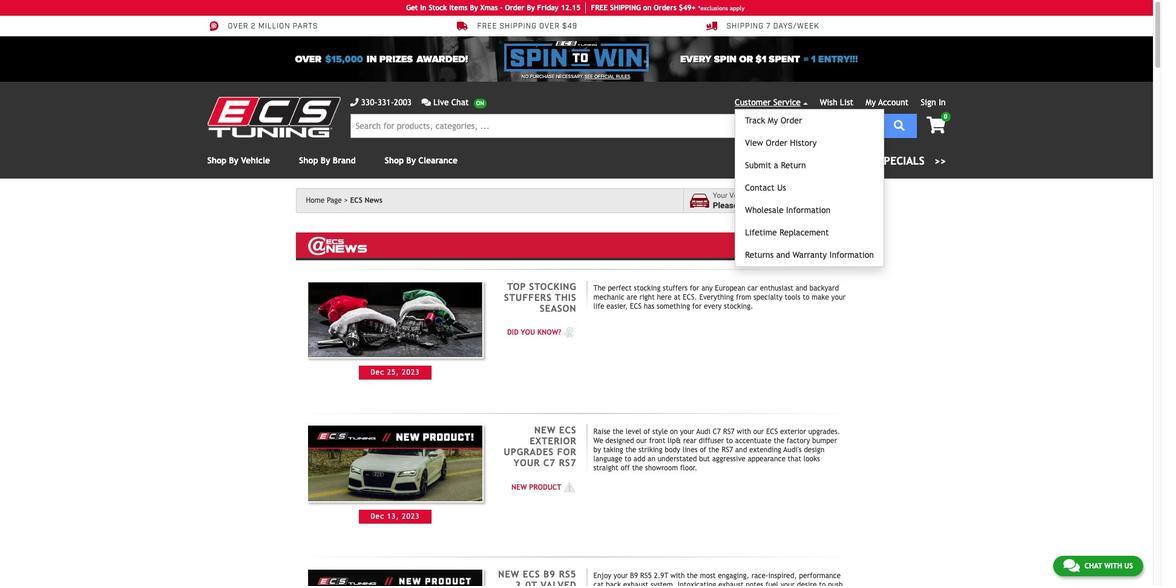 Task type: describe. For each thing, give the bounding box(es) containing it.
by for shop by brand
[[321, 156, 330, 165]]

exterior
[[530, 436, 577, 447]]

0 vertical spatial for
[[690, 284, 700, 292]]

search image
[[894, 120, 905, 131]]

replacement
[[780, 228, 829, 237]]

the perfect stocking stuffers for any european car enthusiast and backyard mechanic are right here at ecs.   everything from specialty tools to make your life easier, ecs has something for every stocking.
[[594, 284, 846, 310]]

sign in
[[921, 98, 946, 107]]

to up off
[[625, 455, 632, 464]]

designed
[[606, 437, 635, 445]]

$49
[[563, 22, 578, 31]]

your inside the your vehicle please tap 'select' to pick a vehicle
[[713, 191, 728, 200]]

intoxicating
[[678, 581, 717, 586]]

see
[[585, 74, 593, 79]]

lifetime tech support
[[478, 22, 575, 31]]

shop by vehicle link
[[207, 156, 270, 165]]

price match guarantee link
[[207, 21, 330, 31]]

desire
[[798, 581, 817, 586]]

chat with us
[[1085, 562, 1134, 571]]

life
[[594, 302, 605, 310]]

over 2 million parts
[[228, 22, 318, 31]]

live chat
[[434, 98, 469, 107]]

ecs tuning image
[[207, 97, 341, 137]]

view order history
[[746, 138, 817, 148]]

top stocking stuffers this season link
[[504, 281, 577, 313]]

official
[[595, 74, 615, 79]]

shop by clearance link
[[385, 156, 458, 165]]

free shipping over $49
[[478, 22, 578, 31]]

sign
[[921, 98, 937, 107]]

330-
[[361, 98, 378, 107]]

shopping cart image
[[927, 117, 946, 134]]

off
[[621, 464, 630, 473]]

-
[[500, 4, 503, 12]]

&
[[868, 154, 876, 167]]

ecs inside "new ecs exterior upgrades for your c7 rs7"
[[559, 425, 577, 436]]

in for get
[[420, 4, 427, 12]]

0 horizontal spatial on
[[644, 4, 652, 12]]

wholesale information
[[746, 205, 831, 215]]

enthusiast built link
[[706, 21, 800, 31]]

top stocking stuffers this season image
[[307, 281, 484, 359]]

rs5 for 2.9t
[[641, 572, 652, 580]]

in
[[367, 53, 377, 65]]

sales & specials
[[834, 154, 925, 167]]

track
[[746, 116, 766, 125]]

phone image
[[350, 98, 359, 107]]

top
[[508, 281, 526, 292]]

free
[[478, 22, 498, 31]]

has
[[644, 302, 655, 310]]

returns
[[746, 250, 774, 260]]

lines
[[683, 446, 698, 455]]

your vehicle please tap 'select' to pick a vehicle
[[713, 191, 842, 210]]

2 exhaust from the left
[[719, 581, 744, 586]]

your up back
[[614, 572, 628, 580]]

raise the level of style on your audi c7 rs7 with our ecs exterior upgrades. we designed our front lip& rear diffuser to accentuate the factory bumper by taking the striking body lines of the rs7 and extending audi's design language to add an understated but aggressive appearance that looks straight off the showroom floor.
[[594, 428, 841, 473]]

stuffers
[[504, 292, 552, 303]]

at
[[674, 293, 681, 301]]

1 horizontal spatial my
[[866, 98, 876, 107]]

upgrades.
[[809, 428, 841, 436]]

your inside "new ecs exterior upgrades for your c7 rs7"
[[514, 458, 540, 468]]

stocking
[[634, 284, 661, 292]]

1 exhaust from the left
[[624, 581, 649, 586]]

you
[[521, 328, 535, 337]]

over for over 2 million parts
[[228, 22, 249, 31]]

account
[[879, 98, 909, 107]]

home page
[[306, 196, 342, 205]]

new ecs exterior upgrades for your c7 rs7 image
[[307, 425, 484, 503]]

a inside the your vehicle please tap 'select' to pick a vehicle
[[809, 200, 814, 210]]

ecs inside new ecs b9 rs5 3.0t valve
[[523, 569, 541, 580]]

wholesale
[[746, 205, 784, 215]]

c7 inside raise the level of style on your audi c7 rs7 with our ecs exterior upgrades. we designed our front lip& rear diffuser to accentuate the factory bumper by taking the striking body lines of the rs7 and extending audi's design language to add an understated but aggressive appearance that looks straight off the showroom floor.
[[713, 428, 721, 436]]

2023 for top stocking stuffers this season
[[402, 368, 420, 377]]

new ecs b9 rs5 3.0t valve
[[493, 569, 577, 586]]

by left friday
[[527, 4, 535, 12]]

dec for new ecs exterior upgrades for your c7 rs7
[[371, 512, 385, 521]]

audi's
[[784, 446, 802, 455]]

0
[[945, 113, 948, 120]]

the inside enjoy your b9 rs5 2.9t with the most engaging, race-inspired, performance cat back exhaust system. intoxicating exhaust notes fuel your desire to pus
[[687, 572, 698, 580]]

by
[[594, 446, 601, 455]]

parts
[[293, 22, 318, 31]]

apply
[[730, 5, 745, 11]]

with inside enjoy your b9 rs5 2.9t with the most engaging, race-inspired, performance cat back exhaust system. intoxicating exhaust notes fuel your desire to pus
[[671, 572, 685, 580]]

warranty
[[793, 250, 828, 260]]

comments image for chat
[[1064, 558, 1080, 573]]

view order history link
[[736, 132, 884, 154]]

the up designed
[[613, 428, 624, 436]]

shipping
[[727, 22, 764, 31]]

stocking.
[[724, 302, 754, 310]]

new for ecs
[[535, 425, 556, 436]]

front
[[650, 437, 666, 445]]

race-
[[752, 572, 769, 580]]

bumper
[[813, 437, 838, 445]]

1 vertical spatial for
[[693, 302, 702, 310]]

1 horizontal spatial us
[[1125, 562, 1134, 571]]

to inside the perfect stocking stuffers for any european car enthusiast and backyard mechanic are right here at ecs.   everything from specialty tools to make your life easier, ecs has something for every stocking.
[[803, 293, 810, 301]]

my account
[[866, 98, 909, 107]]

0 vertical spatial order
[[505, 4, 525, 12]]

track my order link
[[736, 110, 884, 132]]

lifetime replacement
[[746, 228, 829, 237]]

every
[[704, 302, 722, 310]]

looks
[[804, 455, 821, 464]]

1 vertical spatial with
[[1105, 562, 1123, 571]]

match
[[254, 22, 280, 31]]

enthusiast built
[[727, 22, 800, 31]]

and inside the perfect stocking stuffers for any european car enthusiast and backyard mechanic are right here at ecs.   everything from specialty tools to make your life easier, ecs has something for every stocking.
[[796, 284, 808, 292]]

a inside customer service element
[[774, 160, 779, 170]]

rs5 for 3.0t
[[559, 569, 577, 580]]

with inside raise the level of style on your audi c7 rs7 with our ecs exterior upgrades. we designed our front lip& rear diffuser to accentuate the factory bumper by taking the striking body lines of the rs7 and extending audi's design language to add an understated but aggressive appearance that looks straight off the showroom floor.
[[737, 428, 752, 436]]

2.9t
[[654, 572, 669, 580]]

price match guarantee
[[228, 22, 330, 31]]

comments image for live
[[422, 98, 431, 107]]

in for sign
[[939, 98, 946, 107]]

know?
[[538, 328, 562, 337]]

lifetime tech support link
[[457, 21, 575, 31]]

clearance
[[419, 156, 458, 165]]

view
[[746, 138, 764, 148]]

diffuser
[[699, 437, 724, 445]]

an
[[648, 455, 656, 464]]

2 vertical spatial order
[[766, 138, 788, 148]]

0 vertical spatial of
[[644, 428, 651, 436]]

this
[[555, 292, 577, 303]]

12.15
[[561, 4, 581, 12]]

add
[[634, 455, 646, 464]]

by left xmas
[[470, 4, 478, 12]]

2023 for new ecs exterior upgrades for your c7 rs7
[[402, 512, 420, 521]]

understated
[[658, 455, 697, 464]]

ecs left news at top
[[350, 196, 363, 205]]

0 vertical spatial information
[[787, 205, 831, 215]]

rs7 inside "new ecs exterior upgrades for your c7 rs7"
[[559, 458, 577, 468]]

my inside customer service element
[[768, 116, 779, 125]]

no
[[522, 74, 529, 79]]

lifetime for lifetime tech support
[[478, 22, 513, 31]]

over 2 million parts link
[[207, 21, 318, 31]]

guarantee
[[283, 22, 330, 31]]

sign in link
[[921, 98, 946, 107]]



Task type: vqa. For each thing, say whether or not it's contained in the screenshot.
RS5 inside the Enjoy your B9 RS5 2.9T with the most engaging, race-inspired, performance cat back exhaust system. Intoxicating exhaust notes fuel your desire to pus
yes



Task type: locate. For each thing, give the bounding box(es) containing it.
vehicle up tap
[[730, 191, 753, 200]]

0 horizontal spatial new
[[512, 483, 527, 492]]

0 horizontal spatial chat
[[452, 98, 469, 107]]

list
[[841, 98, 854, 107]]

a left the return at top right
[[774, 160, 779, 170]]

any
[[702, 284, 713, 292]]

level
[[626, 428, 642, 436]]

season
[[540, 303, 577, 313]]

b9 right '3.0t'
[[544, 569, 556, 580]]

by down ecs tuning image
[[229, 156, 239, 165]]

and down accentuate
[[736, 446, 748, 455]]

0 vertical spatial over
[[228, 22, 249, 31]]

information right warranty
[[830, 250, 875, 260]]

for up ecs.
[[690, 284, 700, 292]]

ecs up the 'for'
[[559, 425, 577, 436]]

over for over $15,000 in prizes
[[295, 53, 322, 65]]

1 vertical spatial 2023
[[402, 512, 420, 521]]

new ecs exterior upgrades for your c7 rs7
[[504, 425, 577, 468]]

submit a return
[[746, 160, 807, 170]]

new inside "new ecs exterior upgrades for your c7 rs7"
[[535, 425, 556, 436]]

0 horizontal spatial of
[[644, 428, 651, 436]]

dec 25, 2023
[[371, 368, 420, 377]]

2 horizontal spatial with
[[1105, 562, 1123, 571]]

2 horizontal spatial and
[[796, 284, 808, 292]]

dec
[[371, 368, 385, 377], [371, 512, 385, 521]]

lip&
[[668, 437, 681, 445]]

1 horizontal spatial chat
[[1085, 562, 1103, 571]]

aggressive
[[713, 455, 746, 464]]

vehicle inside the your vehicle please tap 'select' to pick a vehicle
[[730, 191, 753, 200]]

the up audi's at the bottom right of page
[[774, 437, 785, 445]]

home
[[306, 196, 325, 205]]

c7 inside "new ecs exterior upgrades for your c7 rs7"
[[544, 458, 556, 468]]

0 vertical spatial lifetime
[[478, 22, 513, 31]]

dec 13, 2023
[[371, 512, 420, 521]]

car
[[748, 284, 758, 292]]

dec left 13,
[[371, 512, 385, 521]]

dec left "25," on the bottom left
[[371, 368, 385, 377]]

0 vertical spatial and
[[777, 250, 791, 260]]

vehicle down ecs tuning image
[[241, 156, 270, 165]]

shop by vehicle
[[207, 156, 270, 165]]

live
[[434, 98, 449, 107]]

every spin or $1 spent = 1 entry!!!
[[681, 53, 859, 65]]

2 vertical spatial with
[[671, 572, 685, 580]]

0 vertical spatial dec
[[371, 368, 385, 377]]

rs7 up diffuser
[[724, 428, 735, 436]]

1 horizontal spatial exhaust
[[719, 581, 744, 586]]

information down contact us link
[[787, 205, 831, 215]]

new product
[[512, 483, 562, 492]]

1 vertical spatial chat
[[1085, 562, 1103, 571]]

1 vertical spatial lifetime
[[746, 228, 778, 237]]

0 vertical spatial chat
[[452, 98, 469, 107]]

1 vertical spatial rs7
[[722, 446, 734, 455]]

1 horizontal spatial vehicle
[[730, 191, 753, 200]]

to left pick
[[782, 200, 790, 210]]

brand
[[333, 156, 356, 165]]

comments image left the 'chat with us' at right bottom
[[1064, 558, 1080, 573]]

0 horizontal spatial shop
[[207, 156, 227, 165]]

0 horizontal spatial our
[[637, 437, 647, 445]]

and down lifetime replacement
[[777, 250, 791, 260]]

showroom
[[646, 464, 678, 473]]

rs5 inside enjoy your b9 rs5 2.9t with the most engaging, race-inspired, performance cat back exhaust system. intoxicating exhaust notes fuel your desire to pus
[[641, 572, 652, 580]]

1 vertical spatial in
[[939, 98, 946, 107]]

our down "level"
[[637, 437, 647, 445]]

stocking
[[530, 281, 577, 292]]

notes
[[746, 581, 764, 586]]

1 horizontal spatial a
[[809, 200, 814, 210]]

dec for top stocking stuffers this season
[[371, 368, 385, 377]]

lifetime down get in stock items by xmas - order by friday 12.15
[[478, 22, 513, 31]]

prizes
[[380, 53, 413, 65]]

product
[[529, 483, 562, 492]]

rs5 left 2.9t
[[641, 572, 652, 580]]

1 vertical spatial comments image
[[1064, 558, 1080, 573]]

are
[[627, 293, 638, 301]]

order right -
[[505, 4, 525, 12]]

0 horizontal spatial my
[[768, 116, 779, 125]]

free shipping over $49 link
[[457, 21, 578, 31]]

shop for shop by brand
[[299, 156, 318, 165]]

your up new product on the left bottom
[[514, 458, 540, 468]]

c7 up diffuser
[[713, 428, 721, 436]]

enthusiast
[[760, 284, 794, 292]]

2023 right 13,
[[402, 512, 420, 521]]

a right pick
[[809, 200, 814, 210]]

1 vertical spatial over
[[295, 53, 322, 65]]

specials
[[879, 154, 925, 167]]

1 horizontal spatial in
[[939, 98, 946, 107]]

most
[[700, 572, 716, 580]]

1 vertical spatial order
[[781, 116, 803, 125]]

perfect
[[608, 284, 632, 292]]

tech
[[515, 22, 536, 31]]

comments image inside "live chat" link
[[422, 98, 431, 107]]

ship
[[610, 4, 625, 12]]

your down backyard at the right of page
[[832, 293, 846, 301]]

rs5 inside new ecs b9 rs5 3.0t valve
[[559, 569, 577, 580]]

4 image
[[562, 482, 577, 494]]

new left product
[[512, 483, 527, 492]]

new
[[498, 569, 520, 580]]

upgrades
[[504, 447, 554, 458]]

exhaust right back
[[624, 581, 649, 586]]

on inside raise the level of style on your audi c7 rs7 with our ecs exterior upgrades. we designed our front lip& rear diffuser to accentuate the factory bumper by taking the striking body lines of the rs7 and extending audi's design language to add an understated but aggressive appearance that looks straight off the showroom floor.
[[670, 428, 678, 436]]

customer service element
[[735, 109, 885, 267]]

1 vertical spatial dec
[[371, 512, 385, 521]]

0 horizontal spatial b9
[[544, 569, 556, 580]]

everything
[[700, 293, 734, 301]]

your inside raise the level of style on your audi c7 rs7 with our ecs exterior upgrades. we designed our front lip& rear diffuser to accentuate the factory bumper by taking the striking body lines of the rs7 and extending audi's design language to add an understated but aggressive appearance that looks straight off the showroom floor.
[[681, 428, 695, 436]]

performance
[[800, 572, 841, 580]]

2 vertical spatial and
[[736, 446, 748, 455]]

0 vertical spatial 2023
[[402, 368, 420, 377]]

new ecs b9 rs5 3.0t valved exhaust system image
[[307, 569, 484, 586]]

2 vertical spatial rs7
[[559, 458, 577, 468]]

lifetime inside customer service element
[[746, 228, 778, 237]]

by for shop by vehicle
[[229, 156, 239, 165]]

0 link
[[918, 112, 951, 135]]

0 horizontal spatial in
[[420, 4, 427, 12]]

new up upgrades on the left bottom
[[535, 425, 556, 436]]

1 shop from the left
[[207, 156, 227, 165]]

design
[[804, 446, 825, 455]]

rs7 up aggressive
[[722, 446, 734, 455]]

1 vertical spatial on
[[670, 428, 678, 436]]

6 image
[[562, 327, 577, 339]]

on right ping
[[644, 4, 652, 12]]

1 vertical spatial and
[[796, 284, 808, 292]]

your down inspired,
[[781, 581, 795, 586]]

1 horizontal spatial and
[[777, 250, 791, 260]]

b9 inside new ecs b9 rs5 3.0t valve
[[544, 569, 556, 580]]

331-
[[378, 98, 394, 107]]

1 vertical spatial a
[[809, 200, 814, 210]]

sales & specials link
[[759, 153, 946, 169]]

by left clearance on the left of page
[[407, 156, 416, 165]]

ecs inside raise the level of style on your audi c7 rs7 with our ecs exterior upgrades. we designed our front lip& rear diffuser to accentuate the factory bumper by taking the striking body lines of the rs7 and extending audi's design language to add an understated but aggressive appearance that looks straight off the showroom floor.
[[767, 428, 778, 436]]

1
[[812, 53, 816, 65]]

the down add
[[633, 464, 643, 473]]

1 horizontal spatial your
[[713, 191, 728, 200]]

0 horizontal spatial with
[[671, 572, 685, 580]]

2 dec from the top
[[371, 512, 385, 521]]

submit
[[746, 160, 772, 170]]

striking
[[639, 446, 663, 455]]

1 horizontal spatial lifetime
[[746, 228, 778, 237]]

necessary.
[[556, 74, 584, 79]]

by left "brand"
[[321, 156, 330, 165]]

2003
[[394, 98, 412, 107]]

items
[[450, 4, 468, 12]]

in right get
[[420, 4, 427, 12]]

0 vertical spatial a
[[774, 160, 779, 170]]

rs5
[[559, 569, 577, 580], [641, 572, 652, 580]]

taking
[[604, 446, 624, 455]]

0 horizontal spatial comments image
[[422, 98, 431, 107]]

home page link
[[306, 196, 348, 205]]

2023 right "25," on the bottom left
[[402, 368, 420, 377]]

0 vertical spatial c7
[[713, 428, 721, 436]]

order down service
[[781, 116, 803, 125]]

lifetime up returns
[[746, 228, 778, 237]]

1 vertical spatial my
[[768, 116, 779, 125]]

0 vertical spatial my
[[866, 98, 876, 107]]

ecs tuning 'spin to win' contest logo image
[[505, 41, 649, 71]]

*exclusions
[[699, 5, 728, 11]]

rules
[[616, 74, 631, 79]]

0 vertical spatial our
[[754, 428, 764, 436]]

fuel
[[766, 581, 779, 586]]

0 vertical spatial with
[[737, 428, 752, 436]]

0 horizontal spatial and
[[736, 446, 748, 455]]

0 vertical spatial us
[[778, 183, 787, 193]]

backyard
[[810, 284, 840, 292]]

to right tools
[[803, 293, 810, 301]]

1 2023 from the top
[[402, 368, 420, 377]]

ecs right new
[[523, 569, 541, 580]]

2 horizontal spatial shop
[[385, 156, 404, 165]]

Search text field
[[350, 114, 882, 138]]

1 horizontal spatial b9
[[631, 572, 638, 580]]

new ecs b9 rs5 3.0t valve link
[[493, 569, 577, 586]]

here
[[657, 293, 672, 301]]

rs5 left enjoy
[[559, 569, 577, 580]]

please
[[713, 200, 738, 210]]

my account link
[[866, 98, 909, 107]]

1 horizontal spatial our
[[754, 428, 764, 436]]

ecs up extending
[[767, 428, 778, 436]]

1 vertical spatial c7
[[544, 458, 556, 468]]

information
[[787, 205, 831, 215], [830, 250, 875, 260]]

ecs down "are"
[[630, 302, 642, 310]]

new for product
[[512, 483, 527, 492]]

spin
[[715, 53, 737, 65]]

wish list
[[820, 98, 854, 107]]

0 horizontal spatial your
[[514, 458, 540, 468]]

1 horizontal spatial comments image
[[1064, 558, 1080, 573]]

your
[[832, 293, 846, 301], [681, 428, 695, 436], [614, 572, 628, 580], [781, 581, 795, 586]]

return
[[781, 160, 807, 170]]

1 vertical spatial our
[[637, 437, 647, 445]]

to inside the your vehicle please tap 'select' to pick a vehicle
[[782, 200, 790, 210]]

2 shop from the left
[[299, 156, 318, 165]]

your up 'please'
[[713, 191, 728, 200]]

the up add
[[626, 446, 637, 455]]

1 horizontal spatial with
[[737, 428, 752, 436]]

lifetime for lifetime replacement
[[746, 228, 778, 237]]

get
[[406, 4, 418, 12]]

0 vertical spatial your
[[713, 191, 728, 200]]

my left account
[[866, 98, 876, 107]]

1 horizontal spatial shop
[[299, 156, 318, 165]]

1 vertical spatial information
[[830, 250, 875, 260]]

b9 inside enjoy your b9 rs5 2.9t with the most engaging, race-inspired, performance cat back exhaust system. intoxicating exhaust notes fuel your desire to pus
[[631, 572, 638, 580]]

0 vertical spatial on
[[644, 4, 652, 12]]

0 horizontal spatial c7
[[544, 458, 556, 468]]

0 horizontal spatial over
[[228, 22, 249, 31]]

purchase
[[530, 74, 555, 79]]

1 vertical spatial us
[[1125, 562, 1134, 571]]

and inside raise the level of style on your audi c7 rs7 with our ecs exterior upgrades. we designed our front lip& rear diffuser to accentuate the factory bumper by taking the striking body lines of the rs7 and extending audi's design language to add an understated but aggressive appearance that looks straight off the showroom floor.
[[736, 446, 748, 455]]

see official rules link
[[585, 73, 631, 81]]

b9 for your
[[631, 572, 638, 580]]

0 vertical spatial new
[[535, 425, 556, 436]]

3 shop from the left
[[385, 156, 404, 165]]

ecs inside the perfect stocking stuffers for any european car enthusiast and backyard mechanic are right here at ecs.   everything from specialty tools to make your life easier, ecs has something for every stocking.
[[630, 302, 642, 310]]

1 vertical spatial your
[[514, 458, 540, 468]]

1 dec from the top
[[371, 368, 385, 377]]

and up tools
[[796, 284, 808, 292]]

1 vertical spatial new
[[512, 483, 527, 492]]

0 vertical spatial in
[[420, 4, 427, 12]]

the up intoxicating
[[687, 572, 698, 580]]

1 horizontal spatial c7
[[713, 428, 721, 436]]

rear
[[684, 437, 697, 445]]

2 2023 from the top
[[402, 512, 420, 521]]

0 horizontal spatial lifetime
[[478, 22, 513, 31]]

by for shop by clearance
[[407, 156, 416, 165]]

1 horizontal spatial new
[[535, 425, 556, 436]]

0 horizontal spatial rs5
[[559, 569, 577, 580]]

of up but
[[700, 446, 707, 455]]

for down ecs.
[[693, 302, 702, 310]]

1 horizontal spatial rs5
[[641, 572, 652, 580]]

audi
[[697, 428, 711, 436]]

my right the track
[[768, 116, 779, 125]]

friday
[[538, 4, 559, 12]]

comments image left "live"
[[422, 98, 431, 107]]

=
[[804, 53, 809, 65]]

the down diffuser
[[709, 446, 720, 455]]

something
[[657, 302, 691, 310]]

or
[[740, 53, 754, 65]]

shop for shop by clearance
[[385, 156, 404, 165]]

b9 left 2.9t
[[631, 572, 638, 580]]

in
[[420, 4, 427, 12], [939, 98, 946, 107]]

0 vertical spatial comments image
[[422, 98, 431, 107]]

right
[[640, 293, 655, 301]]

submit a return link
[[736, 154, 884, 177]]

ecs news
[[350, 196, 383, 205]]

support
[[538, 22, 575, 31]]

over $15,000 in prizes
[[295, 53, 413, 65]]

our up accentuate
[[754, 428, 764, 436]]

and inside customer service element
[[777, 250, 791, 260]]

raise
[[594, 428, 611, 436]]

0 horizontal spatial vehicle
[[241, 156, 270, 165]]

customer service
[[735, 98, 801, 107]]

comments image
[[422, 98, 431, 107], [1064, 558, 1080, 573]]

comments image inside the chat with us link
[[1064, 558, 1080, 573]]

1 horizontal spatial over
[[295, 53, 322, 65]]

rs7 up 4 icon
[[559, 458, 577, 468]]

of left style
[[644, 428, 651, 436]]

330-331-2003 link
[[350, 96, 412, 109]]

b9 for ecs
[[544, 569, 556, 580]]

to down performance
[[820, 581, 826, 586]]

order up submit a return
[[766, 138, 788, 148]]

13,
[[387, 512, 400, 521]]

in right sign
[[939, 98, 946, 107]]

0 horizontal spatial a
[[774, 160, 779, 170]]

your inside the perfect stocking stuffers for any european car enthusiast and backyard mechanic are right here at ecs.   everything from specialty tools to make your life easier, ecs has something for every stocking.
[[832, 293, 846, 301]]

1 horizontal spatial of
[[700, 446, 707, 455]]

price
[[228, 22, 251, 31]]

exhaust down engaging,
[[719, 581, 744, 586]]

shop for shop by vehicle
[[207, 156, 227, 165]]

1 vertical spatial vehicle
[[730, 191, 753, 200]]

0 vertical spatial rs7
[[724, 428, 735, 436]]

0 horizontal spatial exhaust
[[624, 581, 649, 586]]

system.
[[651, 581, 676, 586]]

1 vertical spatial of
[[700, 446, 707, 455]]

over down guarantee
[[295, 53, 322, 65]]

over left 2
[[228, 22, 249, 31]]

on up lip&
[[670, 428, 678, 436]]

vehicle
[[241, 156, 270, 165], [730, 191, 753, 200]]

0 horizontal spatial us
[[778, 183, 787, 193]]

to right diffuser
[[727, 437, 733, 445]]

1 horizontal spatial on
[[670, 428, 678, 436]]

0 vertical spatial vehicle
[[241, 156, 270, 165]]

c7
[[713, 428, 721, 436], [544, 458, 556, 468]]

to inside enjoy your b9 rs5 2.9t with the most engaging, race-inspired, performance cat back exhaust system. intoxicating exhaust notes fuel your desire to pus
[[820, 581, 826, 586]]

c7 left the 'for'
[[544, 458, 556, 468]]

your up rear
[[681, 428, 695, 436]]



